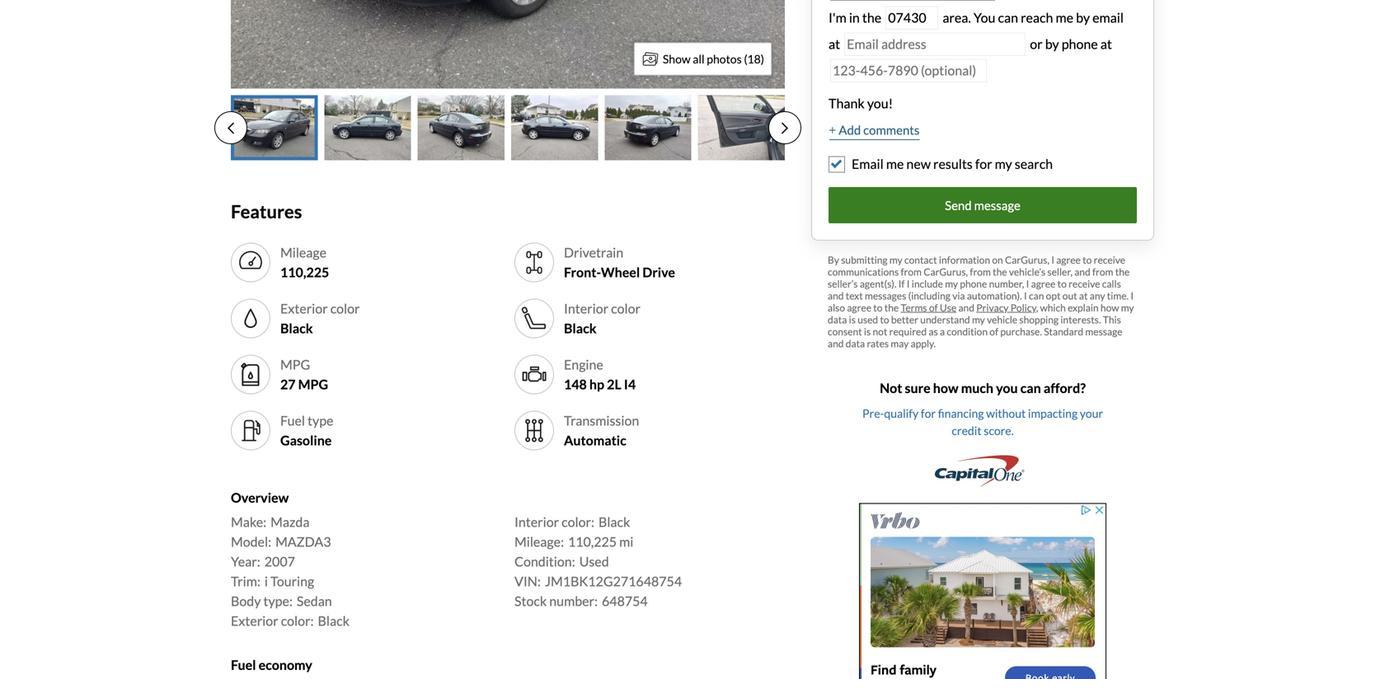 Task type: locate. For each thing, give the bounding box(es) containing it.
privacy
[[977, 302, 1009, 314]]

how down calls
[[1101, 302, 1120, 314]]

fuel inside fuel type gasoline
[[280, 413, 305, 429]]

exterior down "body"
[[231, 614, 279, 630]]

110,225 down the mileage
[[280, 264, 329, 280]]

1 horizontal spatial phone
[[1062, 36, 1099, 52]]

automation).
[[968, 290, 1023, 302]]

view vehicle photo 2 image
[[324, 95, 411, 160]]

1 vertical spatial by
[[1046, 36, 1060, 52]]

at down email at top
[[1101, 36, 1113, 52]]

terms of use and privacy policy
[[901, 302, 1037, 314]]

color: down sedan
[[281, 614, 314, 630]]

black inside exterior color black
[[280, 320, 313, 337]]

transmission
[[564, 413, 640, 429]]

black for interior color: black mileage: 110,225 mi condition: used vin: jm1bk12g271648754 stock number: 648754
[[599, 515, 631, 531]]

0 horizontal spatial the
[[885, 302, 899, 314]]

for
[[976, 156, 993, 172], [921, 407, 936, 421]]

1 vertical spatial color:
[[281, 614, 314, 630]]

color: up 'used'
[[562, 515, 595, 531]]

mpg right 27
[[298, 377, 328, 393]]

advertisement region
[[860, 504, 1107, 680]]

is
[[849, 314, 856, 326], [864, 326, 871, 338]]

0 vertical spatial for
[[976, 156, 993, 172]]

message inside button
[[975, 198, 1021, 213]]

economy
[[259, 658, 312, 674]]

fuel left economy
[[231, 658, 256, 674]]

0 vertical spatial message
[[975, 198, 1021, 213]]

can right the you in the right of the page
[[1021, 380, 1042, 396]]

standard
[[1045, 326, 1084, 338]]

0 horizontal spatial color:
[[281, 614, 314, 630]]

interior color image
[[521, 306, 548, 332]]

i4
[[624, 377, 636, 393]]

your
[[1081, 407, 1104, 421]]

message down explain
[[1086, 326, 1123, 338]]

black up the mpg 27 mpg
[[280, 320, 313, 337]]

black inside interior color: black mileage: 110,225 mi condition: used vin: jm1bk12g271648754 stock number: 648754
[[599, 515, 631, 531]]

time.
[[1108, 290, 1129, 302]]

me inside area. you can reach me by email at
[[1056, 9, 1074, 26]]

how
[[1101, 302, 1120, 314], [934, 380, 959, 396]]

area.
[[943, 9, 972, 26]]

black inside interior color black
[[564, 320, 597, 337]]

and inside the , which explain how my data is used to better understand my vehicle shopping interests. this consent is not required as a condition of purchase. standard message and data rates may apply.
[[828, 338, 844, 350]]

, which explain how my data is used to better understand my vehicle shopping interests. this consent is not required as a condition of purchase. standard message and data rates may apply.
[[828, 302, 1135, 350]]

i right the if
[[907, 278, 910, 290]]

make:
[[231, 515, 267, 531]]

exterior down mileage 110,225
[[280, 301, 328, 317]]

0 horizontal spatial exterior
[[231, 614, 279, 630]]

fuel
[[280, 413, 305, 429], [231, 658, 256, 674]]

plus image
[[830, 126, 836, 134]]

email
[[852, 156, 884, 172]]

number:
[[550, 594, 598, 610]]

3 from from the left
[[1093, 266, 1114, 278]]

1 vertical spatial 110,225
[[568, 534, 617, 550]]

1 vertical spatial agree
[[1032, 278, 1056, 290]]

include
[[912, 278, 944, 290]]

at inside by submitting my contact information on cargurus, i agree to receive communications from cargurus, from the vehicle's seller, and from the seller's agent(s). if i include my phone number, i agree to receive calls and text messages (including via automation). i can opt out at any time. i also agree to the
[[1080, 290, 1088, 302]]

color inside interior color black
[[611, 301, 641, 317]]

1 horizontal spatial interior
[[564, 301, 609, 317]]

not
[[873, 326, 888, 338]]

0 horizontal spatial of
[[930, 302, 938, 314]]

and right seller,
[[1075, 266, 1091, 278]]

1 vertical spatial data
[[846, 338, 865, 350]]

0 horizontal spatial from
[[901, 266, 922, 278]]

color
[[331, 301, 360, 317], [611, 301, 641, 317]]

Email address email field
[[845, 33, 1026, 56]]

reach
[[1021, 9, 1054, 26]]

tab list
[[214, 95, 802, 160]]

i
[[1052, 254, 1055, 266], [907, 278, 910, 290], [1027, 278, 1030, 290], [1025, 290, 1028, 302], [1131, 290, 1134, 302]]

0 vertical spatial of
[[930, 302, 938, 314]]

(including
[[909, 290, 951, 302]]

to right seller,
[[1083, 254, 1092, 266]]

0 horizontal spatial interior
[[515, 515, 559, 531]]

0 horizontal spatial agree
[[848, 302, 872, 314]]

Zip code field
[[886, 6, 939, 30]]

terms of use link
[[901, 302, 957, 314]]

black up mi
[[599, 515, 631, 531]]

1 horizontal spatial 110,225
[[568, 534, 617, 550]]

2 horizontal spatial from
[[1093, 266, 1114, 278]]

1 horizontal spatial is
[[864, 326, 871, 338]]

impacting
[[1029, 407, 1078, 421]]

1 horizontal spatial me
[[1056, 9, 1074, 26]]

without
[[987, 407, 1026, 421]]

interior inside interior color: black mileage: 110,225 mi condition: used vin: jm1bk12g271648754 stock number: 648754
[[515, 515, 559, 531]]

2 vertical spatial can
[[1021, 380, 1042, 396]]

number,
[[990, 278, 1025, 290]]

phone down email at top
[[1062, 36, 1099, 52]]

the left 'terms'
[[885, 302, 899, 314]]

rates
[[867, 338, 889, 350]]

2 vertical spatial agree
[[848, 302, 872, 314]]

cargurus, right 'on'
[[1006, 254, 1050, 266]]

used
[[580, 554, 609, 570]]

at right out at the top right
[[1080, 290, 1088, 302]]

1 vertical spatial receive
[[1069, 278, 1101, 290]]

by left email at top
[[1077, 9, 1091, 26]]

i right time.
[[1131, 290, 1134, 302]]

the up time.
[[1116, 266, 1130, 278]]

by right or
[[1046, 36, 1060, 52]]

Phone (optional) telephone field
[[831, 59, 987, 82]]

consent
[[828, 326, 863, 338]]

message
[[975, 198, 1021, 213], [1086, 326, 1123, 338]]

for right results
[[976, 156, 993, 172]]

make: mazda model: mazda3 year: 2007 trim: i touring body type: sedan exterior color: black
[[231, 515, 350, 630]]

0 horizontal spatial by
[[1046, 36, 1060, 52]]

2 horizontal spatial the
[[1116, 266, 1130, 278]]

0 vertical spatial phone
[[1062, 36, 1099, 52]]

1 horizontal spatial fuel
[[280, 413, 305, 429]]

0 vertical spatial me
[[1056, 9, 1074, 26]]

my down calls
[[1122, 302, 1135, 314]]

by
[[828, 254, 840, 266]]

2 color from the left
[[611, 301, 641, 317]]

the
[[993, 266, 1008, 278], [1116, 266, 1130, 278], [885, 302, 899, 314]]

agree up out at the top right
[[1057, 254, 1081, 266]]

0 horizontal spatial for
[[921, 407, 936, 421]]

1 horizontal spatial message
[[1086, 326, 1123, 338]]

receive up calls
[[1094, 254, 1126, 266]]

1 vertical spatial message
[[1086, 326, 1123, 338]]

mpg up 27
[[280, 357, 310, 373]]

can right you
[[999, 9, 1019, 26]]

automatic
[[564, 433, 627, 449]]

on
[[993, 254, 1004, 266]]

search
[[1015, 156, 1054, 172]]

1 vertical spatial fuel
[[231, 658, 256, 674]]

0 horizontal spatial message
[[975, 198, 1021, 213]]

message right send on the right
[[975, 198, 1021, 213]]

for inside pre-qualify for financing without impacting your credit score.
[[921, 407, 936, 421]]

0 horizontal spatial 110,225
[[280, 264, 329, 280]]

to right used
[[881, 314, 890, 326]]

black down sedan
[[318, 614, 350, 630]]

i right number,
[[1027, 278, 1030, 290]]

1 horizontal spatial exterior
[[280, 301, 328, 317]]

agree right also
[[848, 302, 872, 314]]

1 horizontal spatial for
[[976, 156, 993, 172]]

from up (including
[[901, 266, 922, 278]]

0 horizontal spatial phone
[[960, 278, 988, 290]]

apply.
[[911, 338, 936, 350]]

mpg
[[280, 357, 310, 373], [298, 377, 328, 393]]

me
[[1056, 9, 1074, 26], [887, 156, 904, 172]]

engine
[[564, 357, 604, 373]]

information
[[940, 254, 991, 266]]

1 horizontal spatial how
[[1101, 302, 1120, 314]]

front-
[[564, 264, 601, 280]]

trim:
[[231, 574, 261, 590]]

black up engine
[[564, 320, 597, 337]]

0 horizontal spatial fuel
[[231, 658, 256, 674]]

can left "opt"
[[1030, 290, 1045, 302]]

from left 'on'
[[970, 266, 991, 278]]

0 vertical spatial 110,225
[[280, 264, 329, 280]]

exterior color image
[[238, 306, 264, 332]]

0 vertical spatial agree
[[1057, 254, 1081, 266]]

is left not on the right of page
[[864, 326, 871, 338]]

1 horizontal spatial agree
[[1032, 278, 1056, 290]]

interior down 'front-'
[[564, 301, 609, 317]]

shopping
[[1020, 314, 1059, 326]]

send message button
[[829, 187, 1138, 224]]

and
[[1075, 266, 1091, 278], [828, 290, 844, 302], [959, 302, 975, 314], [828, 338, 844, 350]]

how inside the , which explain how my data is used to better understand my vehicle shopping interests. this consent is not required as a condition of purchase. standard message and data rates may apply.
[[1101, 302, 1120, 314]]

at up thank
[[829, 36, 841, 52]]

seller's
[[828, 278, 858, 290]]

mileage image
[[238, 250, 264, 276]]

fuel for fuel economy
[[231, 658, 256, 674]]

0 vertical spatial exterior
[[280, 301, 328, 317]]

better
[[892, 314, 919, 326]]

is left used
[[849, 314, 856, 326]]

phone
[[1062, 36, 1099, 52], [960, 278, 988, 290]]

drive
[[643, 264, 676, 280]]

much
[[962, 380, 994, 396]]

0 vertical spatial by
[[1077, 9, 1091, 26]]

and down also
[[828, 338, 844, 350]]

fuel up gasoline
[[280, 413, 305, 429]]

interior inside interior color black
[[564, 301, 609, 317]]

110,225 up 'used'
[[568, 534, 617, 550]]

agree up ,
[[1032, 278, 1056, 290]]

i right vehicle's
[[1052, 254, 1055, 266]]

cargurus, up via
[[924, 266, 969, 278]]

to
[[1083, 254, 1092, 266], [1058, 278, 1067, 290], [874, 302, 883, 314], [881, 314, 890, 326]]

area. you can reach me by email at
[[829, 9, 1124, 52]]

for right the qualify
[[921, 407, 936, 421]]

receive up explain
[[1069, 278, 1101, 290]]

required
[[890, 326, 927, 338]]

0 vertical spatial interior
[[564, 301, 609, 317]]

agree
[[1057, 254, 1081, 266], [1032, 278, 1056, 290], [848, 302, 872, 314]]

1 vertical spatial for
[[921, 407, 936, 421]]

1 color from the left
[[331, 301, 360, 317]]

phone up the terms of use and privacy policy
[[960, 278, 988, 290]]

by
[[1077, 9, 1091, 26], [1046, 36, 1060, 52]]

exterior
[[280, 301, 328, 317], [231, 614, 279, 630]]

of down privacy
[[990, 326, 999, 338]]

hp
[[590, 377, 605, 393]]

drivetrain image
[[521, 250, 548, 276]]

0 vertical spatial can
[[999, 9, 1019, 26]]

exterior color black
[[280, 301, 360, 337]]

financing
[[939, 407, 984, 421]]

1 vertical spatial can
[[1030, 290, 1045, 302]]

1 vertical spatial phone
[[960, 278, 988, 290]]

1 horizontal spatial color:
[[562, 515, 595, 531]]

jm1bk12g271648754
[[545, 574, 682, 590]]

interior for interior color black
[[564, 301, 609, 317]]

phone inside by submitting my contact information on cargurus, i agree to receive communications from cargurus, from the vehicle's seller, and from the seller's agent(s). if i include my phone number, i agree to receive calls and text messages (including via automation). i can opt out at any time. i also agree to the
[[960, 278, 988, 290]]

0 vertical spatial color:
[[562, 515, 595, 531]]

wheel
[[601, 264, 640, 280]]

features
[[231, 201, 302, 222]]

0 horizontal spatial me
[[887, 156, 904, 172]]

data down text
[[828, 314, 848, 326]]

2 horizontal spatial agree
[[1057, 254, 1081, 266]]

1 horizontal spatial at
[[1080, 290, 1088, 302]]

me left new
[[887, 156, 904, 172]]

1 horizontal spatial of
[[990, 326, 999, 338]]

condition
[[947, 326, 988, 338]]

1 vertical spatial interior
[[515, 515, 559, 531]]

0 vertical spatial how
[[1101, 302, 1120, 314]]

0 horizontal spatial color
[[331, 301, 360, 317]]

the up automation).
[[993, 266, 1008, 278]]

1 horizontal spatial color
[[611, 301, 641, 317]]

data left rates
[[846, 338, 865, 350]]

at inside area. you can reach me by email at
[[829, 36, 841, 52]]

1 horizontal spatial by
[[1077, 9, 1091, 26]]

me up 'or by phone at'
[[1056, 9, 1074, 26]]

interior color: black mileage: 110,225 mi condition: used vin: jm1bk12g271648754 stock number: 648754
[[515, 515, 682, 610]]

0 horizontal spatial how
[[934, 380, 959, 396]]

of left use
[[930, 302, 938, 314]]

1 vertical spatial of
[[990, 326, 999, 338]]

exterior inside exterior color black
[[280, 301, 328, 317]]

0 horizontal spatial at
[[829, 36, 841, 52]]

1 vertical spatial exterior
[[231, 614, 279, 630]]

i left ,
[[1025, 290, 1028, 302]]

1 horizontal spatial from
[[970, 266, 991, 278]]

from up any
[[1093, 266, 1114, 278]]

0 vertical spatial fuel
[[280, 413, 305, 429]]

color:
[[562, 515, 595, 531], [281, 614, 314, 630]]

from
[[901, 266, 922, 278], [970, 266, 991, 278], [1093, 266, 1114, 278]]

how right sure
[[934, 380, 959, 396]]

color inside exterior color black
[[331, 301, 360, 317]]

interior up mileage:
[[515, 515, 559, 531]]



Task type: vqa. For each thing, say whether or not it's contained in the screenshot.
Search button
no



Task type: describe. For each thing, give the bounding box(es) containing it.
transmission automatic
[[564, 413, 640, 449]]

black inside make: mazda model: mazda3 year: 2007 trim: i touring body type: sedan exterior color: black
[[318, 614, 350, 630]]

view vehicle photo 1 image
[[231, 95, 318, 160]]

policy
[[1011, 302, 1037, 314]]

agent(s).
[[860, 278, 897, 290]]

messages
[[865, 290, 907, 302]]

purchase.
[[1001, 326, 1043, 338]]

can inside area. you can reach me by email at
[[999, 9, 1019, 26]]

results
[[934, 156, 973, 172]]

110,225 inside interior color: black mileage: 110,225 mi condition: used vin: jm1bk12g271648754 stock number: 648754
[[568, 534, 617, 550]]

also
[[828, 302, 846, 314]]

1 vertical spatial mpg
[[298, 377, 328, 393]]

show all photos (18) link
[[634, 42, 772, 75]]

type
[[308, 413, 334, 429]]

gasoline
[[280, 433, 332, 449]]

exterior inside make: mazda model: mazda3 year: 2007 trim: i touring body type: sedan exterior color: black
[[231, 614, 279, 630]]

this
[[1104, 314, 1122, 326]]

view vehicle photo 4 image
[[511, 95, 598, 160]]

my right "include"
[[946, 278, 959, 290]]

0 horizontal spatial cargurus,
[[924, 266, 969, 278]]

seller,
[[1048, 266, 1073, 278]]

next page image
[[782, 121, 789, 135]]

vehicle
[[988, 314, 1018, 326]]

out
[[1063, 290, 1078, 302]]

1 from from the left
[[901, 266, 922, 278]]

vehicle full photo image
[[231, 0, 785, 89]]

a
[[940, 326, 945, 338]]

mi
[[620, 534, 634, 550]]

by inside area. you can reach me by email at
[[1077, 9, 1091, 26]]

view vehicle photo 3 image
[[418, 95, 505, 160]]

black for exterior color black
[[280, 320, 313, 337]]

mileage
[[280, 245, 327, 261]]

touring
[[271, 574, 314, 590]]

to inside the , which explain how my data is used to better understand my vehicle shopping interests. this consent is not required as a condition of purchase. standard message and data rates may apply.
[[881, 314, 890, 326]]

drivetrain
[[564, 245, 624, 261]]

648754
[[602, 594, 648, 610]]

interior for interior color: black mileage: 110,225 mi condition: used vin: jm1bk12g271648754 stock number: 648754
[[515, 515, 559, 531]]

show all photos (18)
[[663, 52, 765, 66]]

mpg image
[[238, 362, 264, 388]]

mazda3
[[276, 534, 331, 550]]

2 from from the left
[[970, 266, 991, 278]]

fuel for fuel type gasoline
[[280, 413, 305, 429]]

explain
[[1068, 302, 1099, 314]]

mileage:
[[515, 534, 564, 550]]

2007
[[265, 554, 295, 570]]

2l
[[607, 377, 622, 393]]

send
[[945, 198, 972, 213]]

qualify
[[885, 407, 919, 421]]

and left text
[[828, 290, 844, 302]]

as
[[929, 326, 939, 338]]

mileage 110,225
[[280, 245, 329, 280]]

which
[[1041, 302, 1066, 314]]

body
[[231, 594, 261, 610]]

engine 148 hp 2l i4
[[564, 357, 636, 393]]

vehicle's
[[1010, 266, 1046, 278]]

view vehicle photo 6 image
[[698, 95, 785, 160]]

can inside by submitting my contact information on cargurus, i agree to receive communications from cargurus, from the vehicle's seller, and from the seller's agent(s). if i include my phone number, i agree to receive calls and text messages (including via automation). i can opt out at any time. i also agree to the
[[1030, 290, 1045, 302]]

drivetrain front-wheel drive
[[564, 245, 676, 280]]

credit
[[952, 424, 982, 438]]

thank you!
[[829, 95, 893, 111]]

interior color black
[[564, 301, 641, 337]]

message inside the , which explain how my data is used to better understand my vehicle shopping interests. this consent is not required as a condition of purchase. standard message and data rates may apply.
[[1086, 326, 1123, 338]]

engine image
[[521, 362, 548, 388]]

afford?
[[1044, 380, 1086, 396]]

color: inside interior color: black mileage: 110,225 mi condition: used vin: jm1bk12g271648754 stock number: 648754
[[562, 515, 595, 531]]

1 horizontal spatial cargurus,
[[1006, 254, 1050, 266]]

fuel type image
[[238, 418, 264, 444]]

overview
[[231, 490, 289, 506]]

terms
[[901, 302, 928, 314]]

if
[[899, 278, 905, 290]]

contact
[[905, 254, 938, 266]]

model:
[[231, 534, 271, 550]]

add comments button
[[829, 120, 921, 141]]

sedan
[[297, 594, 332, 610]]

,
[[1037, 302, 1039, 314]]

prev page image
[[228, 121, 234, 135]]

view vehicle photo 5 image
[[605, 95, 692, 160]]

you!
[[868, 95, 893, 111]]

or
[[1031, 36, 1043, 52]]

communications
[[828, 266, 899, 278]]

used
[[858, 314, 879, 326]]

send message
[[945, 198, 1021, 213]]

color for exterior color black
[[331, 301, 360, 317]]

to up which
[[1058, 278, 1067, 290]]

0 vertical spatial receive
[[1094, 254, 1126, 266]]

submitting
[[842, 254, 888, 266]]

2 horizontal spatial at
[[1101, 36, 1113, 52]]

condition:
[[515, 554, 576, 570]]

fuel type gasoline
[[280, 413, 334, 449]]

not
[[880, 380, 903, 396]]

my left search
[[995, 156, 1013, 172]]

all
[[693, 52, 705, 66]]

color for interior color black
[[611, 301, 641, 317]]

may
[[891, 338, 909, 350]]

email
[[1093, 9, 1124, 26]]

not sure how much you can afford?
[[880, 380, 1086, 396]]

1 vertical spatial how
[[934, 380, 959, 396]]

year:
[[231, 554, 260, 570]]

of inside the , which explain how my data is used to better understand my vehicle shopping interests. this consent is not required as a condition of purchase. standard message and data rates may apply.
[[990, 326, 999, 338]]

mpg 27 mpg
[[280, 357, 328, 393]]

calls
[[1103, 278, 1122, 290]]

pre-qualify for financing without impacting your credit score.
[[863, 407, 1104, 438]]

email me new results for my search
[[852, 156, 1054, 172]]

and right use
[[959, 302, 975, 314]]

1 vertical spatial me
[[887, 156, 904, 172]]

black for interior color black
[[564, 320, 597, 337]]

my left the "vehicle"
[[973, 314, 986, 326]]

my up the if
[[890, 254, 903, 266]]

interests.
[[1061, 314, 1102, 326]]

color: inside make: mazda model: mazda3 year: 2007 trim: i touring body type: sedan exterior color: black
[[281, 614, 314, 630]]

text
[[846, 290, 863, 302]]

sure
[[905, 380, 931, 396]]

you
[[974, 9, 996, 26]]

add comments
[[839, 123, 920, 137]]

1 horizontal spatial the
[[993, 266, 1008, 278]]

27
[[280, 377, 296, 393]]

i
[[265, 574, 268, 590]]

score.
[[984, 424, 1014, 438]]

use
[[940, 302, 957, 314]]

to down agent(s).
[[874, 302, 883, 314]]

0 horizontal spatial is
[[849, 314, 856, 326]]

0 vertical spatial mpg
[[280, 357, 310, 373]]

type:
[[264, 594, 293, 610]]

transmission image
[[521, 418, 548, 444]]

0 vertical spatial data
[[828, 314, 848, 326]]



